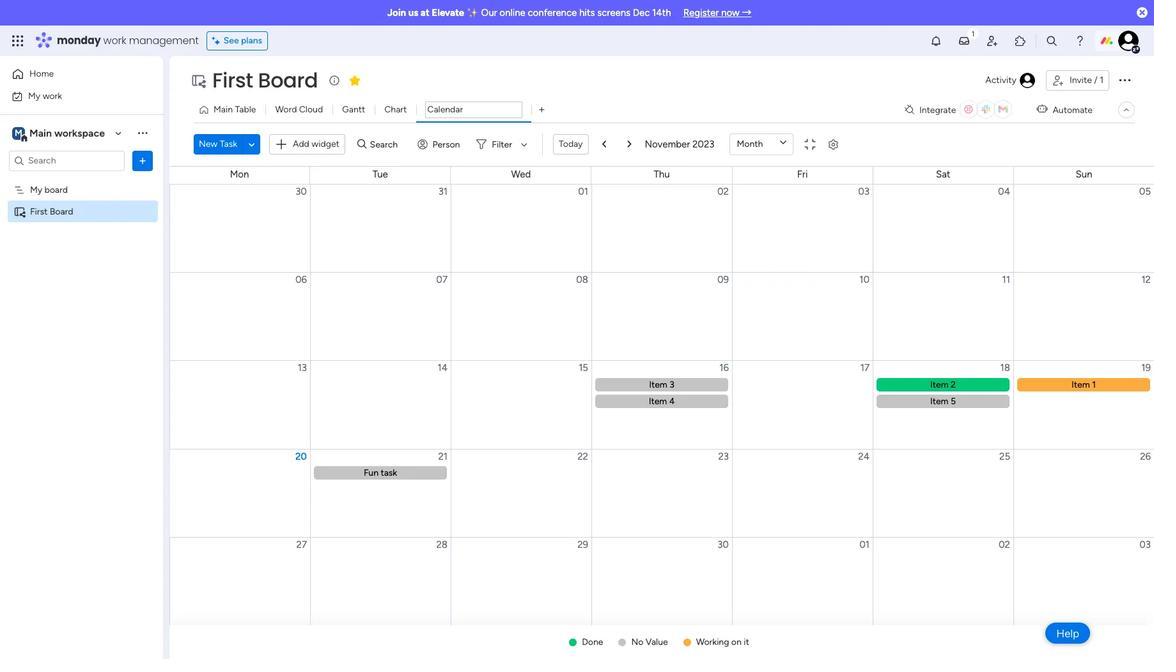 Task type: describe. For each thing, give the bounding box(es) containing it.
/
[[1094, 75, 1098, 86]]

m
[[15, 128, 22, 138]]

board inside list box
[[50, 206, 73, 217]]

workspace image
[[12, 126, 25, 140]]

workspace
[[54, 127, 105, 139]]

it
[[744, 637, 749, 648]]

main table
[[214, 104, 256, 115]]

remove from favorites image
[[349, 74, 361, 87]]

see plans button
[[206, 31, 268, 51]]

fri
[[797, 169, 808, 180]]

work for monday
[[103, 33, 126, 48]]

elevate
[[432, 7, 464, 19]]

autopilot image
[[1037, 101, 1048, 117]]

add widget
[[293, 139, 339, 149]]

filter button
[[471, 134, 532, 155]]

november
[[645, 139, 690, 150]]

notifications image
[[930, 35, 942, 47]]

filter
[[492, 139, 512, 150]]

new task
[[199, 139, 237, 150]]

task
[[220, 139, 237, 150]]

integrate
[[919, 105, 956, 115]]

my board
[[30, 184, 68, 195]]

1 image
[[967, 26, 979, 41]]

my for my work
[[28, 90, 40, 101]]

value
[[646, 637, 668, 648]]

apps image
[[1014, 35, 1027, 47]]

home
[[29, 68, 54, 79]]

Search field
[[367, 136, 405, 153]]

list arrow image
[[628, 141, 631, 148]]

see plans
[[224, 35, 262, 46]]

november 2023
[[645, 139, 714, 150]]

options image
[[1117, 72, 1132, 87]]

our
[[481, 7, 497, 19]]

automate
[[1053, 105, 1093, 115]]

word cloud button
[[266, 100, 333, 120]]

help button
[[1045, 623, 1090, 644]]

done
[[582, 637, 603, 648]]

no value
[[631, 637, 668, 648]]

us
[[408, 7, 418, 19]]

first board inside list box
[[30, 206, 73, 217]]

mon
[[230, 169, 249, 180]]

0 horizontal spatial first
[[30, 206, 48, 217]]

hits
[[579, 7, 595, 19]]

list box containing my board
[[0, 176, 163, 395]]

chart button
[[375, 100, 416, 120]]

invite members image
[[986, 35, 999, 47]]

main workspace
[[29, 127, 105, 139]]

wed
[[511, 169, 531, 180]]

my work
[[28, 90, 62, 101]]

new task button
[[194, 134, 242, 155]]

join
[[387, 7, 406, 19]]

gantt
[[342, 104, 365, 115]]

Search in workspace field
[[27, 153, 107, 168]]

at
[[421, 7, 430, 19]]

0 vertical spatial first
[[212, 66, 253, 95]]

cloud
[[299, 104, 323, 115]]

thu
[[654, 169, 670, 180]]

on
[[731, 637, 742, 648]]

add view image
[[539, 105, 544, 115]]

my work button
[[8, 86, 137, 106]]

working
[[696, 637, 729, 648]]

gantt button
[[333, 100, 375, 120]]

✨
[[467, 7, 479, 19]]

person button
[[412, 134, 468, 155]]

main table button
[[194, 100, 266, 120]]



Task type: locate. For each thing, give the bounding box(es) containing it.
tue
[[373, 169, 388, 180]]

word
[[275, 104, 297, 115]]

activity button
[[980, 70, 1041, 91]]

main for main workspace
[[29, 127, 52, 139]]

first
[[212, 66, 253, 95], [30, 206, 48, 217]]

board up word
[[258, 66, 318, 95]]

1 vertical spatial main
[[29, 127, 52, 139]]

0 vertical spatial first board
[[212, 66, 318, 95]]

see
[[224, 35, 239, 46]]

workspace options image
[[136, 127, 149, 140]]

invite
[[1070, 75, 1092, 86]]

month
[[737, 139, 763, 150]]

v2 search image
[[357, 137, 367, 152]]

0 vertical spatial work
[[103, 33, 126, 48]]

help
[[1056, 628, 1079, 640]]

dec
[[633, 7, 650, 19]]

screens
[[597, 7, 630, 19]]

work
[[103, 33, 126, 48], [43, 90, 62, 101]]

main for main table
[[214, 104, 233, 115]]

First Board field
[[209, 66, 321, 95]]

workspace selection element
[[12, 126, 107, 142]]

monday
[[57, 33, 101, 48]]

first down my board
[[30, 206, 48, 217]]

angle down image
[[249, 140, 255, 149]]

0 horizontal spatial work
[[43, 90, 62, 101]]

conference
[[528, 7, 577, 19]]

add widget button
[[269, 134, 345, 155]]

jacob simon image
[[1118, 31, 1139, 51]]

plans
[[241, 35, 262, 46]]

help image
[[1073, 35, 1086, 47]]

0 vertical spatial shareable board image
[[191, 73, 206, 88]]

collapse board header image
[[1121, 105, 1132, 115]]

select product image
[[12, 35, 24, 47]]

search everything image
[[1045, 35, 1058, 47]]

main left table
[[214, 104, 233, 115]]

today
[[559, 139, 583, 150]]

14th
[[652, 7, 671, 19]]

1 vertical spatial shareable board image
[[13, 206, 26, 218]]

0 horizontal spatial main
[[29, 127, 52, 139]]

add
[[293, 139, 309, 149]]

working on it
[[696, 637, 749, 648]]

1
[[1100, 75, 1104, 86]]

1 vertical spatial board
[[50, 206, 73, 217]]

work inside my work button
[[43, 90, 62, 101]]

0 horizontal spatial shareable board image
[[13, 206, 26, 218]]

main
[[214, 104, 233, 115], [29, 127, 52, 139]]

monday work management
[[57, 33, 199, 48]]

1 horizontal spatial first
[[212, 66, 253, 95]]

first up main table
[[212, 66, 253, 95]]

0 vertical spatial board
[[258, 66, 318, 95]]

word cloud
[[275, 104, 323, 115]]

board
[[258, 66, 318, 95], [50, 206, 73, 217]]

options image
[[136, 154, 149, 167]]

0 vertical spatial my
[[28, 90, 40, 101]]

1 horizontal spatial shareable board image
[[191, 73, 206, 88]]

1 horizontal spatial first board
[[212, 66, 318, 95]]

table
[[235, 104, 256, 115]]

1 vertical spatial work
[[43, 90, 62, 101]]

show board description image
[[327, 74, 342, 87]]

shareable board image
[[191, 73, 206, 88], [13, 206, 26, 218]]

1 horizontal spatial main
[[214, 104, 233, 115]]

person
[[433, 139, 460, 150]]

main right workspace image
[[29, 127, 52, 139]]

None field
[[425, 102, 523, 118]]

register now →
[[683, 7, 751, 19]]

1 horizontal spatial board
[[258, 66, 318, 95]]

my
[[28, 90, 40, 101], [30, 184, 42, 195]]

→
[[742, 7, 751, 19]]

main inside button
[[214, 104, 233, 115]]

2023
[[692, 139, 714, 150]]

online
[[500, 7, 525, 19]]

0 horizontal spatial board
[[50, 206, 73, 217]]

work for my
[[43, 90, 62, 101]]

my inside list box
[[30, 184, 42, 195]]

invite / 1
[[1070, 75, 1104, 86]]

no
[[631, 637, 643, 648]]

management
[[129, 33, 199, 48]]

join us at elevate ✨ our online conference hits screens dec 14th
[[387, 7, 671, 19]]

register
[[683, 7, 719, 19]]

board down the 'board' on the top left of page
[[50, 206, 73, 217]]

main inside workspace selection element
[[29, 127, 52, 139]]

invite / 1 button
[[1046, 70, 1109, 91]]

arrow down image
[[517, 137, 532, 152]]

now
[[721, 7, 740, 19]]

inbox image
[[958, 35, 971, 47]]

my left the 'board' on the top left of page
[[30, 184, 42, 195]]

list arrow image
[[602, 141, 606, 148]]

option
[[0, 178, 163, 181]]

today button
[[553, 134, 589, 155]]

work down home
[[43, 90, 62, 101]]

sat
[[936, 169, 950, 180]]

1 vertical spatial my
[[30, 184, 42, 195]]

first board down my board
[[30, 206, 73, 217]]

sun
[[1076, 169, 1092, 180]]

dapulse integrations image
[[905, 105, 914, 115]]

work right monday
[[103, 33, 126, 48]]

register now → link
[[683, 7, 751, 19]]

widget
[[312, 139, 339, 149]]

activity
[[985, 75, 1017, 86]]

home button
[[8, 64, 137, 84]]

my down home
[[28, 90, 40, 101]]

first board
[[212, 66, 318, 95], [30, 206, 73, 217]]

1 vertical spatial first
[[30, 206, 48, 217]]

0 horizontal spatial first board
[[30, 206, 73, 217]]

list box
[[0, 176, 163, 395]]

my inside my work button
[[28, 90, 40, 101]]

board
[[45, 184, 68, 195]]

new
[[199, 139, 218, 150]]

my for my board
[[30, 184, 42, 195]]

1 horizontal spatial work
[[103, 33, 126, 48]]

1 vertical spatial first board
[[30, 206, 73, 217]]

0 vertical spatial main
[[214, 104, 233, 115]]

chart
[[384, 104, 407, 115]]

first board up table
[[212, 66, 318, 95]]



Task type: vqa. For each thing, say whether or not it's contained in the screenshot.
Close My workspaces image
no



